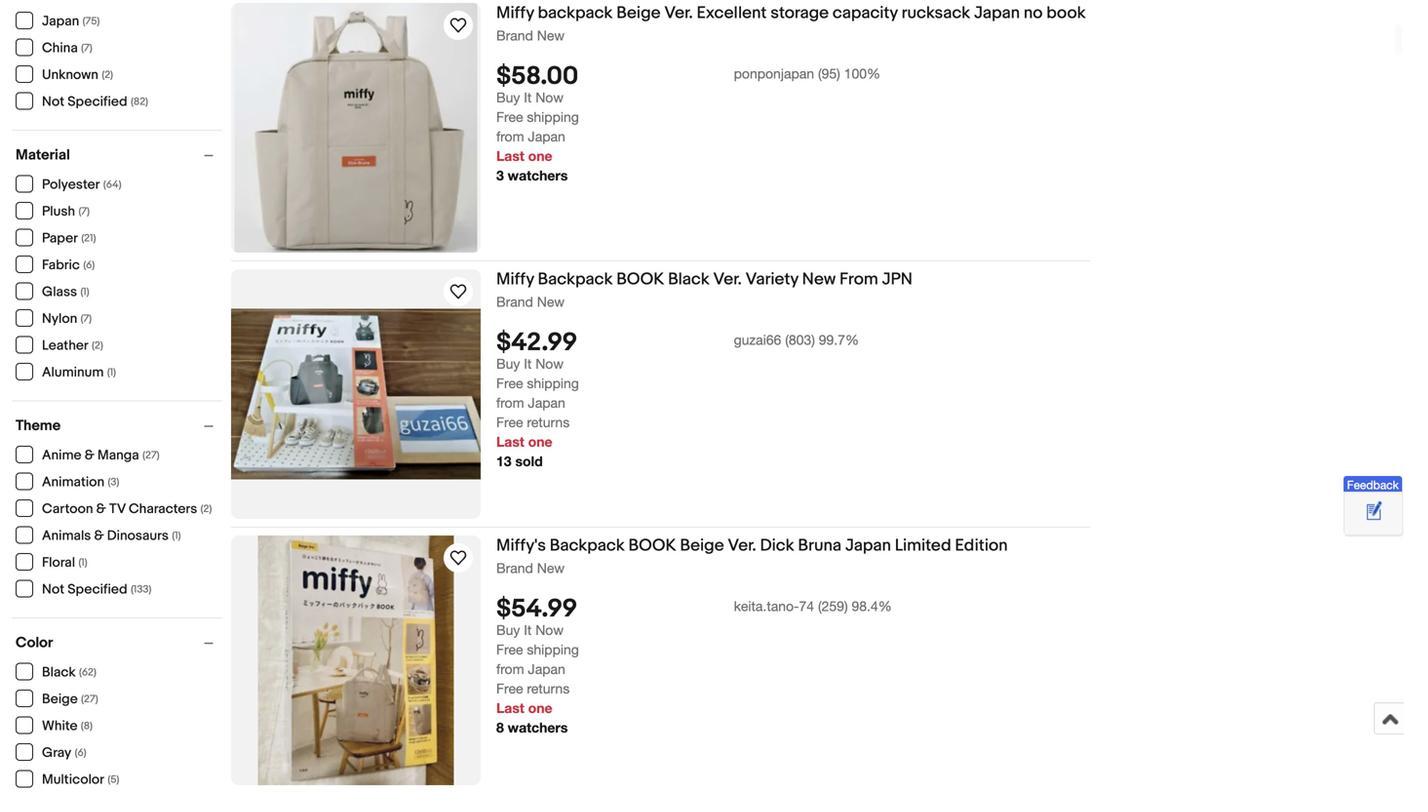 Task type: vqa. For each thing, say whether or not it's contained in the screenshot.


Task type: describe. For each thing, give the bounding box(es) containing it.
nylon (7)
[[42, 311, 92, 327]]

one inside ponponjapan (95) 100% buy it now free shipping from japan last one 3 watchers
[[528, 148, 553, 164]]

one inside guzai66 (803) 99.7% buy it now free shipping from japan free returns last one 13 sold
[[528, 434, 553, 450]]

$42.99
[[497, 328, 578, 358]]

it inside keita.tano-74 (259) 98.4% buy it now free shipping from japan free returns last one 8 watchers
[[524, 622, 532, 638]]

(2) for leather
[[92, 339, 103, 352]]

material button
[[16, 146, 222, 164]]

(27) inside anime & manga (27)
[[143, 449, 160, 462]]

ponponjapan
[[734, 66, 815, 82]]

& for animals
[[94, 528, 104, 544]]

(1) for aluminum
[[107, 366, 116, 379]]

miffy for $42.99
[[497, 269, 534, 290]]

floral (1)
[[42, 555, 87, 571]]

animation (3)
[[42, 474, 119, 491]]

(64)
[[103, 179, 122, 191]]

now for returns
[[536, 356, 564, 372]]

99.7%
[[819, 332, 859, 348]]

black (62)
[[42, 664, 96, 681]]

japan up china
[[42, 13, 79, 30]]

manga
[[98, 447, 139, 464]]

watch miffy backpack book black ver. variety new from jpn image
[[447, 280, 470, 303]]

miffy's backpack book beige ver. dick bruna japan limited edition link
[[497, 536, 1091, 559]]

$54.99
[[497, 594, 578, 625]]

(62)
[[79, 666, 96, 679]]

not for not specified (133)
[[42, 581, 65, 598]]

shipping for returns
[[527, 375, 579, 391]]

black inside 'miffy backpack book black ver. variety new from jpn brand new'
[[668, 269, 710, 290]]

capacity
[[833, 3, 898, 23]]

not specified (133)
[[42, 581, 152, 598]]

(8)
[[81, 720, 93, 733]]

(6) for material
[[83, 259, 95, 272]]

polyester (64)
[[42, 177, 122, 193]]

animation
[[42, 474, 105, 491]]

fabric (6)
[[42, 257, 95, 274]]

guzai66 (803) 99.7% buy it now free shipping from japan free returns last one 13 sold
[[497, 332, 859, 469]]

it for guzai66 (803) 99.7% buy it now free shipping from japan free returns last one 13 sold
[[524, 356, 532, 372]]

miffy  backpack beige ver. excellent storage capacity rucksack japan no book heading
[[497, 3, 1086, 23]]

new left from
[[803, 269, 836, 290]]

white (8)
[[42, 718, 93, 735]]

miffy  backpack beige ver. excellent storage capacity rucksack japan no book brand new
[[497, 3, 1086, 43]]

miffy backpack book black ver. variety new from jpn brand new
[[497, 269, 913, 310]]

(5)
[[108, 774, 119, 786]]

sold
[[516, 453, 543, 469]]

13
[[497, 453, 512, 469]]

rucksack
[[902, 3, 971, 23]]

100%
[[845, 66, 881, 82]]

(75)
[[83, 15, 100, 28]]

(259)
[[818, 598, 848, 614]]

(82)
[[131, 96, 148, 108]]

watch miffy  backpack beige ver. excellent storage capacity rucksack japan no book image
[[447, 14, 470, 37]]

tv
[[109, 501, 126, 518]]

it for ponponjapan (95) 100% buy it now free shipping from japan last one 3 watchers
[[524, 89, 532, 106]]

miffy backpack book black ver. variety new from jpn link
[[497, 269, 1091, 293]]

gray (6)
[[42, 745, 86, 761]]

specified for not specified (133)
[[68, 581, 127, 598]]

color button
[[16, 634, 222, 652]]

(1) for glass
[[80, 286, 89, 299]]

theme button
[[16, 417, 222, 435]]

variety
[[746, 269, 799, 290]]

ver. for $54.99
[[728, 536, 757, 556]]

feedback
[[1348, 478, 1399, 491]]

(133)
[[131, 583, 152, 596]]

ver. inside miffy  backpack beige ver. excellent storage capacity rucksack japan no book brand new
[[665, 3, 693, 23]]

backpack for $54.99
[[550, 536, 625, 556]]

glass
[[42, 284, 77, 300]]

brand inside miffy  backpack beige ver. excellent storage capacity rucksack japan no book brand new
[[497, 27, 533, 43]]

guzai66
[[734, 332, 782, 348]]

(7) for nylon
[[81, 313, 92, 325]]

(6) for color
[[75, 747, 86, 759]]

not specified (82)
[[42, 94, 148, 110]]

unknown
[[42, 67, 98, 83]]

paper (21)
[[42, 230, 96, 247]]

2 vertical spatial beige
[[42, 691, 78, 708]]

3
[[497, 167, 504, 184]]

ver. for $42.99
[[714, 269, 742, 290]]

color
[[16, 634, 53, 652]]

(1) inside animals & dinosaurs (1)
[[172, 530, 181, 542]]

bruna
[[798, 536, 842, 556]]

98.4%
[[852, 598, 892, 614]]

characters
[[129, 501, 197, 518]]

plush
[[42, 203, 75, 220]]

no
[[1024, 3, 1043, 23]]

floral
[[42, 555, 75, 571]]

paper
[[42, 230, 78, 247]]

animals
[[42, 528, 91, 544]]

miffy  backpack beige ver. excellent storage capacity rucksack japan no book image
[[235, 3, 478, 253]]

china (7)
[[42, 40, 92, 57]]

backpack
[[538, 3, 613, 23]]

watchers inside ponponjapan (95) 100% buy it now free shipping from japan last one 3 watchers
[[508, 167, 568, 184]]

plush (7)
[[42, 203, 90, 220]]

miffy's backpack book beige ver. dick bruna japan limited edition brand new
[[497, 536, 1008, 576]]

excellent
[[697, 3, 767, 23]]

beige inside miffy  backpack beige ver. excellent storage capacity rucksack japan no book brand new
[[617, 3, 661, 23]]

keita.tano-
[[734, 598, 799, 614]]

leather (2)
[[42, 338, 103, 354]]

japan inside guzai66 (803) 99.7% buy it now free shipping from japan free returns last one 13 sold
[[528, 395, 566, 411]]

& for cartoon
[[96, 501, 106, 518]]

glass (1)
[[42, 284, 89, 300]]

watch miffy's backpack book beige ver. dick bruna japan limited edition image
[[447, 546, 470, 570]]

from for free
[[497, 395, 524, 411]]

white
[[42, 718, 78, 735]]

(27) inside beige (27)
[[81, 693, 98, 706]]

cartoon
[[42, 501, 93, 518]]



Task type: locate. For each thing, give the bounding box(es) containing it.
(6) right gray
[[75, 747, 86, 759]]

2 free from the top
[[497, 375, 523, 391]]

miffy's
[[497, 536, 546, 556]]

0 vertical spatial (2)
[[102, 69, 113, 81]]

gray
[[42, 745, 71, 761]]

(7) right nylon
[[81, 313, 92, 325]]

1 from from the top
[[497, 128, 524, 145]]

(7) right china
[[81, 42, 92, 55]]

2 one from the top
[[528, 434, 553, 450]]

1 watchers from the top
[[508, 167, 568, 184]]

ponponjapan (95) 100% buy it now free shipping from japan last one 3 watchers
[[497, 66, 881, 184]]

free down $58.00 on the left top of page
[[497, 109, 523, 125]]

(7) for china
[[81, 42, 92, 55]]

new down backpack
[[537, 27, 565, 43]]

miffy inside miffy  backpack beige ver. excellent storage capacity rucksack japan no book brand new
[[497, 3, 534, 23]]

(2) right "leather"
[[92, 339, 103, 352]]

(7) inside nylon (7)
[[81, 313, 92, 325]]

not down unknown
[[42, 94, 65, 110]]

(1) inside glass (1)
[[80, 286, 89, 299]]

japan inside miffy's backpack book beige ver. dick bruna japan limited edition brand new
[[846, 536, 892, 556]]

from up 8 at the bottom left of the page
[[497, 661, 524, 677]]

0 vertical spatial black
[[668, 269, 710, 290]]

keita.tano-74 (259) 98.4% buy it now free shipping from japan free returns last one 8 watchers
[[497, 598, 892, 736]]

2 returns from the top
[[527, 681, 570, 697]]

(2) inside cartoon & tv characters (2)
[[201, 503, 212, 516]]

japan (75)
[[42, 13, 100, 30]]

0 horizontal spatial (27)
[[81, 693, 98, 706]]

from up 3 on the top of the page
[[497, 128, 524, 145]]

0 vertical spatial one
[[528, 148, 553, 164]]

backpack inside miffy's backpack book beige ver. dick bruna japan limited edition brand new
[[550, 536, 625, 556]]

ver. inside 'miffy backpack book black ver. variety new from jpn brand new'
[[714, 269, 742, 290]]

free inside ponponjapan (95) 100% buy it now free shipping from japan last one 3 watchers
[[497, 109, 523, 125]]

one inside keita.tano-74 (259) 98.4% buy it now free shipping from japan free returns last one 8 watchers
[[528, 700, 553, 716]]

last up 8 at the bottom left of the page
[[497, 700, 525, 716]]

brand inside 'miffy backpack book black ver. variety new from jpn brand new'
[[497, 294, 533, 310]]

1 free from the top
[[497, 109, 523, 125]]

miffy right watch miffy backpack book black ver. variety new from jpn icon
[[497, 269, 534, 290]]

2 horizontal spatial beige
[[680, 536, 724, 556]]

last inside ponponjapan (95) 100% buy it now free shipping from japan last one 3 watchers
[[497, 148, 525, 164]]

ver. left excellent
[[665, 3, 693, 23]]

watchers right 8 at the bottom left of the page
[[508, 720, 568, 736]]

2 watchers from the top
[[508, 720, 568, 736]]

free down $42.99
[[497, 375, 523, 391]]

2 from from the top
[[497, 395, 524, 411]]

1 last from the top
[[497, 148, 525, 164]]

new inside miffy's backpack book beige ver. dick bruna japan limited edition brand new
[[537, 560, 565, 576]]

it inside ponponjapan (95) 100% buy it now free shipping from japan last one 3 watchers
[[524, 89, 532, 106]]

leather
[[42, 338, 89, 354]]

2 vertical spatial one
[[528, 700, 553, 716]]

1 vertical spatial (6)
[[75, 747, 86, 759]]

0 vertical spatial brand
[[497, 27, 533, 43]]

(7) right plush
[[78, 205, 90, 218]]

1 vertical spatial black
[[42, 664, 76, 681]]

2 shipping from the top
[[527, 375, 579, 391]]

0 vertical spatial now
[[536, 89, 564, 106]]

1 returns from the top
[[527, 414, 570, 430]]

specified down unknown (2) on the top
[[68, 94, 127, 110]]

(2) inside leather (2)
[[92, 339, 103, 352]]

(2) right characters
[[201, 503, 212, 516]]

ver. left dick
[[728, 536, 757, 556]]

(6) inside fabric (6)
[[83, 259, 95, 272]]

2 now from the top
[[536, 356, 564, 372]]

0 vertical spatial not
[[42, 94, 65, 110]]

new inside miffy  backpack beige ver. excellent storage capacity rucksack japan no book brand new
[[537, 27, 565, 43]]

edition
[[955, 536, 1008, 556]]

from up "13"
[[497, 395, 524, 411]]

free down $54.99
[[497, 642, 523, 658]]

japan down $54.99
[[528, 661, 566, 677]]

1 vertical spatial backpack
[[550, 536, 625, 556]]

1 it from the top
[[524, 89, 532, 106]]

1 vertical spatial now
[[536, 356, 564, 372]]

1 specified from the top
[[68, 94, 127, 110]]

2 buy from the top
[[497, 356, 520, 372]]

shipping down $54.99
[[527, 642, 579, 658]]

74
[[799, 598, 815, 614]]

ver. left variety
[[714, 269, 742, 290]]

0 vertical spatial (7)
[[81, 42, 92, 55]]

2 vertical spatial shipping
[[527, 642, 579, 658]]

specified down floral (1)
[[68, 581, 127, 598]]

miffy backpack book black ver. variety new from jpn image
[[231, 309, 481, 479]]

3 buy from the top
[[497, 622, 520, 638]]

book
[[617, 269, 665, 290], [629, 536, 677, 556]]

(2)
[[102, 69, 113, 81], [92, 339, 103, 352], [201, 503, 212, 516]]

buy for ponponjapan (95) 100% buy it now free shipping from japan last one 3 watchers
[[497, 89, 520, 106]]

1 vertical spatial returns
[[527, 681, 570, 697]]

new up $42.99
[[537, 294, 565, 310]]

from inside ponponjapan (95) 100% buy it now free shipping from japan last one 3 watchers
[[497, 128, 524, 145]]

theme
[[16, 417, 61, 435]]

returns inside guzai66 (803) 99.7% buy it now free shipping from japan free returns last one 13 sold
[[527, 414, 570, 430]]

(2) up not specified (82)
[[102, 69, 113, 81]]

now for one
[[536, 89, 564, 106]]

2 specified from the top
[[68, 581, 127, 598]]

book inside miffy's backpack book beige ver. dick bruna japan limited edition brand new
[[629, 536, 677, 556]]

(6) inside "gray (6)"
[[75, 747, 86, 759]]

miffy inside 'miffy backpack book black ver. variety new from jpn brand new'
[[497, 269, 534, 290]]

black left (62)
[[42, 664, 76, 681]]

shipping down $58.00 on the left top of page
[[527, 109, 579, 125]]

brand up $42.99
[[497, 294, 533, 310]]

shipping for one
[[527, 109, 579, 125]]

5 free from the top
[[497, 681, 523, 697]]

2 not from the top
[[42, 581, 65, 598]]

book for $54.99
[[629, 536, 677, 556]]

miffy backpack book black ver. variety new from jpn heading
[[497, 269, 913, 290]]

(1) right aluminum
[[107, 366, 116, 379]]

1 shipping from the top
[[527, 109, 579, 125]]

& for anime
[[85, 447, 95, 464]]

cartoon & tv characters (2)
[[42, 501, 212, 518]]

book inside 'miffy backpack book black ver. variety new from jpn brand new'
[[617, 269, 665, 290]]

2 brand from the top
[[497, 294, 533, 310]]

0 vertical spatial specified
[[68, 94, 127, 110]]

shipping inside keita.tano-74 (259) 98.4% buy it now free shipping from japan free returns last one 8 watchers
[[527, 642, 579, 658]]

buy
[[497, 89, 520, 106], [497, 356, 520, 372], [497, 622, 520, 638]]

(27) right manga
[[143, 449, 160, 462]]

from inside guzai66 (803) 99.7% buy it now free shipping from japan free returns last one 13 sold
[[497, 395, 524, 411]]

(1) inside floral (1)
[[78, 557, 87, 569]]

japan inside miffy  backpack beige ver. excellent storage capacity rucksack japan no book brand new
[[975, 3, 1020, 23]]

last up 3 on the top of the page
[[497, 148, 525, 164]]

(2) for unknown
[[102, 69, 113, 81]]

new
[[537, 27, 565, 43], [803, 269, 836, 290], [537, 294, 565, 310], [537, 560, 565, 576]]

book
[[1047, 3, 1086, 23]]

storage
[[771, 3, 829, 23]]

last
[[497, 148, 525, 164], [497, 434, 525, 450], [497, 700, 525, 716]]

(1) for floral
[[78, 557, 87, 569]]

1 buy from the top
[[497, 89, 520, 106]]

0 vertical spatial backpack
[[538, 269, 613, 290]]

japan left no on the right top
[[975, 3, 1020, 23]]

3 brand from the top
[[497, 560, 533, 576]]

jpn
[[882, 269, 913, 290]]

anime & manga (27)
[[42, 447, 160, 464]]

2 last from the top
[[497, 434, 525, 450]]

shipping
[[527, 109, 579, 125], [527, 375, 579, 391], [527, 642, 579, 658]]

returns
[[527, 414, 570, 430], [527, 681, 570, 697]]

last inside guzai66 (803) 99.7% buy it now free shipping from japan free returns last one 13 sold
[[497, 434, 525, 450]]

1 vertical spatial book
[[629, 536, 677, 556]]

backpack right miffy's
[[550, 536, 625, 556]]

1 vertical spatial brand
[[497, 294, 533, 310]]

1 vertical spatial last
[[497, 434, 525, 450]]

returns inside keita.tano-74 (259) 98.4% buy it now free shipping from japan free returns last one 8 watchers
[[527, 681, 570, 697]]

3 now from the top
[[536, 622, 564, 638]]

1 miffy from the top
[[497, 3, 534, 23]]

1 vertical spatial from
[[497, 395, 524, 411]]

miffy's backpack book beige ver. dick bruna japan limited edition image
[[258, 536, 454, 785]]

limited
[[895, 536, 952, 556]]

beige
[[617, 3, 661, 23], [680, 536, 724, 556], [42, 691, 78, 708]]

2 vertical spatial it
[[524, 622, 532, 638]]

beige inside miffy's backpack book beige ver. dick bruna japan limited edition brand new
[[680, 536, 724, 556]]

china
[[42, 40, 78, 57]]

now
[[536, 89, 564, 106], [536, 356, 564, 372], [536, 622, 564, 638]]

(1) right the "floral"
[[78, 557, 87, 569]]

2 vertical spatial buy
[[497, 622, 520, 638]]

1 vertical spatial ver.
[[714, 269, 742, 290]]

brand up $58.00 on the left top of page
[[497, 27, 533, 43]]

$58.00
[[497, 62, 579, 92]]

japan right the bruna
[[846, 536, 892, 556]]

2 vertical spatial brand
[[497, 560, 533, 576]]

3 last from the top
[[497, 700, 525, 716]]

0 vertical spatial from
[[497, 128, 524, 145]]

aluminum (1)
[[42, 364, 116, 381]]

miffy
[[497, 3, 534, 23], [497, 269, 534, 290]]

2 vertical spatial (2)
[[201, 503, 212, 516]]

from inside keita.tano-74 (259) 98.4% buy it now free shipping from japan free returns last one 8 watchers
[[497, 661, 524, 677]]

1 horizontal spatial (27)
[[143, 449, 160, 462]]

1 now from the top
[[536, 89, 564, 106]]

free up "13"
[[497, 414, 523, 430]]

1 vertical spatial (27)
[[81, 693, 98, 706]]

backpack
[[538, 269, 613, 290], [550, 536, 625, 556]]

(95)
[[818, 66, 841, 82]]

0 horizontal spatial beige
[[42, 691, 78, 708]]

1 vertical spatial specified
[[68, 581, 127, 598]]

returns down $54.99
[[527, 681, 570, 697]]

black left variety
[[668, 269, 710, 290]]

one
[[528, 148, 553, 164], [528, 434, 553, 450], [528, 700, 553, 716]]

last up "13"
[[497, 434, 525, 450]]

(6) down (21)
[[83, 259, 95, 272]]

specified for not specified (82)
[[68, 94, 127, 110]]

(1)
[[80, 286, 89, 299], [107, 366, 116, 379], [172, 530, 181, 542], [78, 557, 87, 569]]

beige (27)
[[42, 691, 98, 708]]

backpack inside 'miffy backpack book black ver. variety new from jpn brand new'
[[538, 269, 613, 290]]

polyester
[[42, 177, 100, 193]]

0 vertical spatial watchers
[[508, 167, 568, 184]]

shipping down $42.99
[[527, 375, 579, 391]]

0 vertical spatial last
[[497, 148, 525, 164]]

0 vertical spatial miffy
[[497, 3, 534, 23]]

1 vertical spatial beige
[[680, 536, 724, 556]]

(7) for plush
[[78, 205, 90, 218]]

now inside ponponjapan (95) 100% buy it now free shipping from japan last one 3 watchers
[[536, 89, 564, 106]]

1 horizontal spatial beige
[[617, 3, 661, 23]]

1 one from the top
[[528, 148, 553, 164]]

japan down $58.00 on the left top of page
[[528, 128, 566, 145]]

(803)
[[786, 332, 815, 348]]

beige right backpack
[[617, 3, 661, 23]]

watchers inside keita.tano-74 (259) 98.4% buy it now free shipping from japan free returns last one 8 watchers
[[508, 720, 568, 736]]

1 vertical spatial watchers
[[508, 720, 568, 736]]

2 vertical spatial (7)
[[81, 313, 92, 325]]

now inside guzai66 (803) 99.7% buy it now free shipping from japan free returns last one 13 sold
[[536, 356, 564, 372]]

3 one from the top
[[528, 700, 553, 716]]

&
[[85, 447, 95, 464], [96, 501, 106, 518], [94, 528, 104, 544]]

1 vertical spatial buy
[[497, 356, 520, 372]]

dick
[[760, 536, 795, 556]]

buy for guzai66 (803) 99.7% buy it now free shipping from japan free returns last one 13 sold
[[497, 356, 520, 372]]

last inside keita.tano-74 (259) 98.4% buy it now free shipping from japan free returns last one 8 watchers
[[497, 700, 525, 716]]

new down miffy's
[[537, 560, 565, 576]]

(21)
[[81, 232, 96, 245]]

beige left dick
[[680, 536, 724, 556]]

2 vertical spatial last
[[497, 700, 525, 716]]

1 brand from the top
[[497, 27, 533, 43]]

dinosaurs
[[107, 528, 169, 544]]

2 miffy from the top
[[497, 269, 534, 290]]

(7) inside plush (7)
[[78, 205, 90, 218]]

not down the "floral"
[[42, 581, 65, 598]]

2 vertical spatial now
[[536, 622, 564, 638]]

0 horizontal spatial black
[[42, 664, 76, 681]]

book for $42.99
[[617, 269, 665, 290]]

animals & dinosaurs (1)
[[42, 528, 181, 544]]

japan down $42.99
[[528, 395, 566, 411]]

free up 8 at the bottom left of the page
[[497, 681, 523, 697]]

1 vertical spatial one
[[528, 434, 553, 450]]

(1) right glass
[[80, 286, 89, 299]]

1 vertical spatial shipping
[[527, 375, 579, 391]]

8
[[497, 720, 504, 736]]

buy inside keita.tano-74 (259) 98.4% buy it now free shipping from japan free returns last one 8 watchers
[[497, 622, 520, 638]]

multicolor (5)
[[42, 772, 119, 788]]

1 vertical spatial miffy
[[497, 269, 534, 290]]

2 vertical spatial from
[[497, 661, 524, 677]]

miffy for $58.00
[[497, 3, 534, 23]]

anime
[[42, 447, 82, 464]]

3 shipping from the top
[[527, 642, 579, 658]]

1 vertical spatial not
[[42, 581, 65, 598]]

1 not from the top
[[42, 94, 65, 110]]

unknown (2)
[[42, 67, 113, 83]]

4 free from the top
[[497, 642, 523, 658]]

multicolor
[[42, 772, 104, 788]]

shipping inside guzai66 (803) 99.7% buy it now free shipping from japan free returns last one 13 sold
[[527, 375, 579, 391]]

(2) inside unknown (2)
[[102, 69, 113, 81]]

miffy's backpack book beige ver. dick bruna japan limited edition heading
[[497, 536, 1008, 556]]

(7) inside china (7)
[[81, 42, 92, 55]]

0 vertical spatial buy
[[497, 89, 520, 106]]

beige up white
[[42, 691, 78, 708]]

from for last
[[497, 128, 524, 145]]

japan inside keita.tano-74 (259) 98.4% buy it now free shipping from japan free returns last one 8 watchers
[[528, 661, 566, 677]]

backpack up $42.99
[[538, 269, 613, 290]]

from
[[840, 269, 879, 290]]

backpack for $42.99
[[538, 269, 613, 290]]

japan inside ponponjapan (95) 100% buy it now free shipping from japan last one 3 watchers
[[528, 128, 566, 145]]

& left tv
[[96, 501, 106, 518]]

shipping inside ponponjapan (95) 100% buy it now free shipping from japan last one 3 watchers
[[527, 109, 579, 125]]

1 vertical spatial (7)
[[78, 205, 90, 218]]

(3)
[[108, 476, 119, 489]]

0 vertical spatial returns
[[527, 414, 570, 430]]

0 vertical spatial ver.
[[665, 3, 693, 23]]

ver.
[[665, 3, 693, 23], [714, 269, 742, 290], [728, 536, 757, 556]]

buy inside ponponjapan (95) 100% buy it now free shipping from japan last one 3 watchers
[[497, 89, 520, 106]]

brand down miffy's
[[497, 560, 533, 576]]

0 vertical spatial (6)
[[83, 259, 95, 272]]

2 vertical spatial ver.
[[728, 536, 757, 556]]

ver. inside miffy's backpack book beige ver. dick bruna japan limited edition brand new
[[728, 536, 757, 556]]

watchers right 3 on the top of the page
[[508, 167, 568, 184]]

1 vertical spatial it
[[524, 356, 532, 372]]

(27) down (62)
[[81, 693, 98, 706]]

2 vertical spatial &
[[94, 528, 104, 544]]

0 vertical spatial shipping
[[527, 109, 579, 125]]

it inside guzai66 (803) 99.7% buy it now free shipping from japan free returns last one 13 sold
[[524, 356, 532, 372]]

(7)
[[81, 42, 92, 55], [78, 205, 90, 218], [81, 313, 92, 325]]

0 vertical spatial book
[[617, 269, 665, 290]]

miffy right watch miffy  backpack beige ver. excellent storage capacity rucksack japan no book icon
[[497, 3, 534, 23]]

(1) inside aluminum (1)
[[107, 366, 116, 379]]

now inside keita.tano-74 (259) 98.4% buy it now free shipping from japan free returns last one 8 watchers
[[536, 622, 564, 638]]

0 vertical spatial it
[[524, 89, 532, 106]]

(6)
[[83, 259, 95, 272], [75, 747, 86, 759]]

1 horizontal spatial black
[[668, 269, 710, 290]]

nylon
[[42, 311, 77, 327]]

0 vertical spatial beige
[[617, 3, 661, 23]]

miffy  backpack beige ver. excellent storage capacity rucksack japan no book link
[[497, 3, 1091, 27]]

buy inside guzai66 (803) 99.7% buy it now free shipping from japan free returns last one 13 sold
[[497, 356, 520, 372]]

free
[[497, 109, 523, 125], [497, 375, 523, 391], [497, 414, 523, 430], [497, 642, 523, 658], [497, 681, 523, 697]]

black
[[668, 269, 710, 290], [42, 664, 76, 681]]

returns up sold on the left bottom of page
[[527, 414, 570, 430]]

1 vertical spatial &
[[96, 501, 106, 518]]

1 vertical spatial (2)
[[92, 339, 103, 352]]

3 from from the top
[[497, 661, 524, 677]]

0 vertical spatial &
[[85, 447, 95, 464]]

& right animals
[[94, 528, 104, 544]]

& right anime
[[85, 447, 95, 464]]

not for not specified (82)
[[42, 94, 65, 110]]

2 it from the top
[[524, 356, 532, 372]]

material
[[16, 146, 70, 164]]

brand inside miffy's backpack book beige ver. dick bruna japan limited edition brand new
[[497, 560, 533, 576]]

3 it from the top
[[524, 622, 532, 638]]

fabric
[[42, 257, 80, 274]]

0 vertical spatial (27)
[[143, 449, 160, 462]]

(1) down characters
[[172, 530, 181, 542]]

3 free from the top
[[497, 414, 523, 430]]

it
[[524, 89, 532, 106], [524, 356, 532, 372], [524, 622, 532, 638]]



